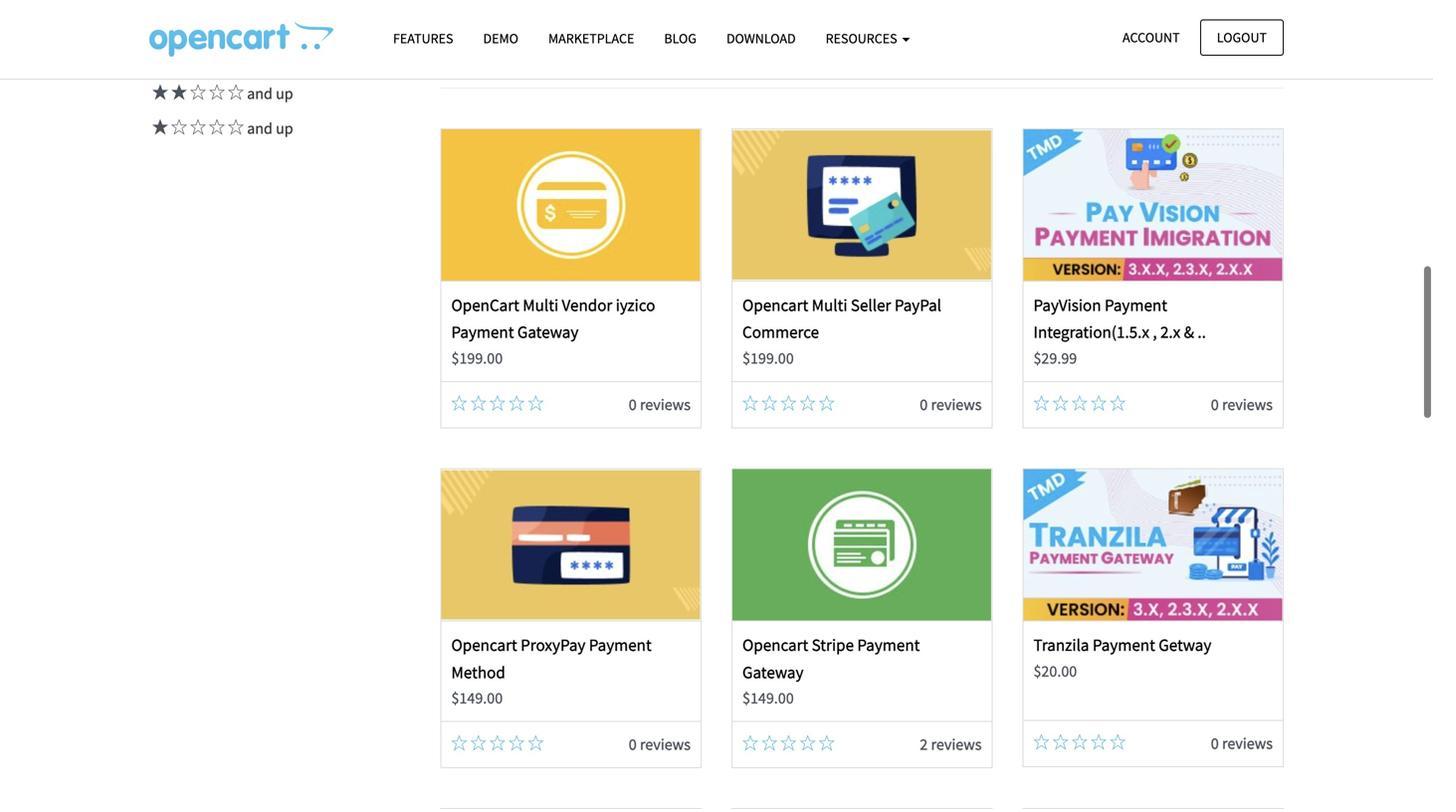 Task type: locate. For each thing, give the bounding box(es) containing it.
iyzico
[[616, 295, 656, 316]]

opencart
[[743, 295, 809, 316], [452, 635, 517, 656], [743, 635, 809, 656]]

29 reviews
[[621, 13, 691, 33]]

1 horizontal spatial gateway
[[743, 662, 804, 683]]

,
[[1153, 322, 1158, 343]]

account link
[[1106, 19, 1197, 56]]

payvision payment integration(1.5.x , 2.x & .. link
[[1034, 295, 1207, 343]]

payvision
[[1034, 295, 1102, 316]]

stripe
[[812, 635, 854, 656]]

opencart proxypay payment method $149.00
[[452, 635, 652, 708]]

tranzila
[[1034, 635, 1090, 656]]

and for 2nd and up link from the top
[[247, 49, 273, 69]]

and up for 1st and up link
[[244, 14, 293, 34]]

and
[[247, 14, 273, 34], [247, 49, 273, 69], [247, 84, 273, 103], [247, 118, 273, 138]]

1 vertical spatial gateway
[[743, 662, 804, 683]]

2 $199.00 from the left
[[743, 348, 794, 368]]

payment down opencart
[[452, 322, 514, 343]]

blog link
[[650, 21, 712, 56]]

0 horizontal spatial multi
[[523, 295, 559, 316]]

3 and from the top
[[247, 84, 273, 103]]

$199.00 down opencart
[[452, 348, 503, 368]]

1 $199.00 from the left
[[452, 348, 503, 368]]

features link
[[378, 21, 468, 56]]

0 vertical spatial gateway
[[518, 322, 579, 343]]

blog
[[664, 29, 697, 47]]

commerce
[[743, 322, 820, 343]]

marketplace
[[549, 29, 635, 47]]

0 reviews for opencart multi vendor iyzico payment gateway
[[629, 395, 691, 415]]

opencart inside opencart proxypay payment method $149.00
[[452, 635, 517, 656]]

3 up from the top
[[276, 84, 293, 103]]

star light image
[[187, 14, 206, 30], [149, 49, 168, 65], [168, 49, 187, 65], [168, 84, 187, 100], [149, 119, 168, 135]]

payment right stripe
[[858, 635, 920, 656]]

gateway inside opencart stripe payment gateway $149.00
[[743, 662, 804, 683]]

2 $149.00 from the left
[[743, 688, 794, 708]]

opencart for opencart stripe payment gateway
[[743, 635, 809, 656]]

2 multi from the left
[[812, 295, 848, 316]]

4 up from the top
[[276, 118, 293, 138]]

0 horizontal spatial $199.00
[[452, 348, 503, 368]]

2.x
[[1161, 322, 1181, 343]]

1 and from the top
[[247, 14, 273, 34]]

and up for second and up link from the bottom of the page
[[244, 84, 293, 103]]

3 and up from the top
[[244, 84, 293, 103]]

$149.00
[[452, 688, 503, 708], [743, 688, 794, 708]]

1 and up from the top
[[244, 14, 293, 34]]

0 reviews
[[629, 395, 691, 415], [920, 395, 982, 415], [1212, 395, 1273, 415], [1212, 734, 1273, 754], [629, 735, 691, 755]]

opencart inside opencart multi seller paypal commerce $199.00
[[743, 295, 809, 316]]

0
[[629, 395, 637, 415], [920, 395, 928, 415], [1212, 395, 1219, 415], [1212, 734, 1219, 754], [629, 735, 637, 755]]

1 and up link from the top
[[149, 14, 293, 34]]

reviews for opencart proxypay payment method
[[640, 735, 691, 755]]

4 and from the top
[[247, 118, 273, 138]]

..
[[1198, 322, 1207, 343]]

payment left getway at bottom right
[[1093, 635, 1156, 656]]

opencart for opencart multi seller paypal commerce
[[743, 295, 809, 316]]

1 $149.00 from the left
[[452, 688, 503, 708]]

getway
[[1159, 635, 1212, 656]]

and up link
[[149, 14, 293, 34], [149, 49, 293, 69], [149, 84, 293, 103], [149, 118, 293, 138]]

reviews for tranzila payment getway
[[1223, 734, 1273, 754]]

0 reviews for tranzila payment getway
[[1212, 734, 1273, 754]]

star light o image
[[225, 14, 244, 30], [206, 49, 225, 65], [225, 49, 244, 65], [168, 119, 187, 135], [452, 395, 467, 411], [471, 395, 487, 411], [490, 395, 506, 411], [528, 395, 544, 411], [762, 395, 778, 411], [1053, 395, 1069, 411], [1072, 395, 1088, 411], [1091, 395, 1107, 411], [1053, 734, 1069, 750], [1091, 734, 1107, 750], [490, 735, 506, 751], [509, 735, 525, 751], [528, 735, 544, 751], [743, 735, 759, 751], [800, 735, 816, 751], [819, 735, 835, 751]]

multi for vendor
[[523, 295, 559, 316]]

opencart left stripe
[[743, 635, 809, 656]]

star light o image
[[187, 84, 206, 100], [206, 84, 225, 100], [225, 84, 244, 100], [187, 119, 206, 135], [206, 119, 225, 135], [225, 119, 244, 135], [509, 395, 525, 411], [743, 395, 759, 411], [781, 395, 797, 411], [800, 395, 816, 411], [819, 395, 835, 411], [1034, 395, 1050, 411], [1110, 395, 1126, 411], [1034, 734, 1050, 750], [1072, 734, 1088, 750], [1110, 734, 1126, 750], [452, 735, 467, 751], [471, 735, 487, 751], [762, 735, 778, 751], [781, 735, 797, 751]]

multi for seller
[[812, 295, 848, 316]]

multi inside opencart multi seller paypal commerce $199.00
[[812, 295, 848, 316]]

opencart stripe payment gateway link
[[743, 635, 920, 683]]

reviews
[[640, 13, 691, 33], [640, 395, 691, 415], [931, 395, 982, 415], [1223, 395, 1273, 415], [1223, 734, 1273, 754], [640, 735, 691, 755], [931, 735, 982, 755]]

multi
[[523, 295, 559, 316], [812, 295, 848, 316]]

1 horizontal spatial $199.00
[[743, 348, 794, 368]]

proxypay
[[521, 635, 586, 656]]

payment
[[1105, 295, 1168, 316], [452, 322, 514, 343], [589, 635, 652, 656], [858, 635, 920, 656], [1093, 635, 1156, 656]]

multi inside opencart multi vendor iyzico payment gateway $199.00
[[523, 295, 559, 316]]

payment right proxypay
[[589, 635, 652, 656]]

payment inside opencart stripe payment gateway $149.00
[[858, 635, 920, 656]]

payment up ,
[[1105, 295, 1168, 316]]

gateway
[[518, 322, 579, 343], [743, 662, 804, 683]]

2 and from the top
[[247, 49, 273, 69]]

opencart inside opencart stripe payment gateway $149.00
[[743, 635, 809, 656]]

$149.00 inside opencart stripe payment gateway $149.00
[[743, 688, 794, 708]]

method
[[452, 662, 506, 683]]

$199.00 inside opencart multi vendor iyzico payment gateway $199.00
[[452, 348, 503, 368]]

$199.00 down "commerce"
[[743, 348, 794, 368]]

and up
[[244, 14, 293, 34], [244, 49, 293, 69], [244, 84, 293, 103], [244, 118, 293, 138]]

opencart multi vendor iyzico payment gateway link
[[452, 295, 656, 343]]

1 horizontal spatial multi
[[812, 295, 848, 316]]

up
[[276, 14, 293, 34], [276, 49, 293, 69], [276, 84, 293, 103], [276, 118, 293, 138]]

2 and up from the top
[[244, 49, 293, 69]]

seller
[[851, 295, 892, 316]]

multi left vendor
[[523, 295, 559, 316]]

reviews for opencart multi vendor iyzico payment gateway
[[640, 395, 691, 415]]

$149.00 down opencart stripe payment gateway link
[[743, 688, 794, 708]]

tranzila payment getway link
[[1034, 635, 1212, 656]]

opencart up method
[[452, 635, 517, 656]]

opencart up "commerce"
[[743, 295, 809, 316]]

multi left the seller
[[812, 295, 848, 316]]

1 multi from the left
[[523, 295, 559, 316]]

download
[[727, 29, 796, 47]]

and up for 4th and up link
[[244, 118, 293, 138]]

29
[[621, 13, 637, 33]]

4 and up from the top
[[244, 118, 293, 138]]

$199.00
[[452, 348, 503, 368], [743, 348, 794, 368]]

download link
[[712, 21, 811, 56]]

star light image
[[149, 14, 168, 30], [168, 14, 187, 30], [206, 14, 225, 30], [187, 49, 206, 65], [149, 84, 168, 100]]

2
[[920, 735, 928, 755]]

0 horizontal spatial gateway
[[518, 322, 579, 343]]

and for second and up link from the bottom of the page
[[247, 84, 273, 103]]

opencart multi vendor iyzico payment gateway $199.00
[[452, 295, 656, 368]]

and up for 2nd and up link from the top
[[244, 49, 293, 69]]

$149.00 inside opencart proxypay payment method $149.00
[[452, 688, 503, 708]]

2 reviews
[[920, 735, 982, 755]]

$149.00 down method
[[452, 688, 503, 708]]

payvision payment integration(1.5.x , 2.x & .. $29.99
[[1034, 295, 1207, 368]]

reviews for opencart multi seller paypal commerce
[[931, 395, 982, 415]]

&
[[1184, 322, 1195, 343]]

reviews for payvision payment integration(1.5.x , 2.x & ..
[[1223, 395, 1273, 415]]

$149.00 for method
[[452, 688, 503, 708]]

0 horizontal spatial $149.00
[[452, 688, 503, 708]]

1 horizontal spatial $149.00
[[743, 688, 794, 708]]



Task type: describe. For each thing, give the bounding box(es) containing it.
2 and up link from the top
[[149, 49, 293, 69]]

opencart multi seller paypal commerce image
[[733, 129, 992, 281]]

and for 1st and up link
[[247, 14, 273, 34]]

opencart multi seller paypal commerce link
[[743, 295, 942, 343]]

reviews for opencart stripe payment gateway
[[931, 735, 982, 755]]

0 for opencart multi vendor iyzico payment gateway
[[629, 395, 637, 415]]

opencart multi vendor iyzico payment gateway image
[[442, 129, 701, 281]]

payment inside opencart multi vendor iyzico payment gateway $199.00
[[452, 322, 514, 343]]

0 for opencart proxypay payment method
[[629, 735, 637, 755]]

tranzila payment getway $20.00
[[1034, 635, 1212, 681]]

2 up from the top
[[276, 49, 293, 69]]

opencart proxypay payment method link
[[452, 635, 652, 683]]

3 and up link from the top
[[149, 84, 293, 103]]

opencart multi seller paypal commerce $199.00
[[743, 295, 942, 368]]

opencart for opencart proxypay payment method
[[452, 635, 517, 656]]

payment inside opencart proxypay payment method $149.00
[[589, 635, 652, 656]]

0 reviews for opencart proxypay payment method
[[629, 735, 691, 755]]

tranzila payment getway image
[[1024, 470, 1283, 621]]

gateway inside opencart multi vendor iyzico payment gateway $199.00
[[518, 322, 579, 343]]

opencart stripe payment gateway image
[[733, 470, 992, 621]]

payvision payment integration(1.5.x , 2.x & .. image
[[1024, 129, 1283, 281]]

paypal
[[895, 295, 942, 316]]

logout link
[[1201, 19, 1284, 56]]

account
[[1123, 28, 1180, 46]]

0 reviews for payvision payment integration(1.5.x , 2.x & ..
[[1212, 395, 1273, 415]]

and for 4th and up link
[[247, 118, 273, 138]]

resources link
[[811, 21, 925, 56]]

marketplace link
[[534, 21, 650, 56]]

features
[[393, 29, 454, 47]]

$20.00
[[1034, 661, 1078, 681]]

4 and up link from the top
[[149, 118, 293, 138]]

demo
[[483, 29, 519, 47]]

opencart proxypay payment method image
[[442, 470, 701, 621]]

resources
[[826, 29, 900, 47]]

logout
[[1217, 28, 1267, 46]]

0 reviews for opencart multi seller paypal commerce
[[920, 395, 982, 415]]

0 for opencart multi seller paypal commerce
[[920, 395, 928, 415]]

opencart stripe payment gateway $149.00
[[743, 635, 920, 708]]

$29.99
[[1034, 348, 1078, 368]]

integration(1.5.x
[[1034, 322, 1150, 343]]

0 for payvision payment integration(1.5.x , 2.x & ..
[[1212, 395, 1219, 415]]

opencart
[[452, 295, 520, 316]]

payment inside payvision payment integration(1.5.x , 2.x & .. $29.99
[[1105, 295, 1168, 316]]

opencart  payment gateways image
[[149, 21, 334, 57]]

1 up from the top
[[276, 14, 293, 34]]

0 for tranzila payment getway
[[1212, 734, 1219, 754]]

$149.00 for gateway
[[743, 688, 794, 708]]

vendor
[[562, 295, 613, 316]]

$199.00 inside opencart multi seller paypal commerce $199.00
[[743, 348, 794, 368]]

payment inside tranzila payment getway $20.00
[[1093, 635, 1156, 656]]

demo link
[[468, 21, 534, 56]]



Task type: vqa. For each thing, say whether or not it's contained in the screenshot.


